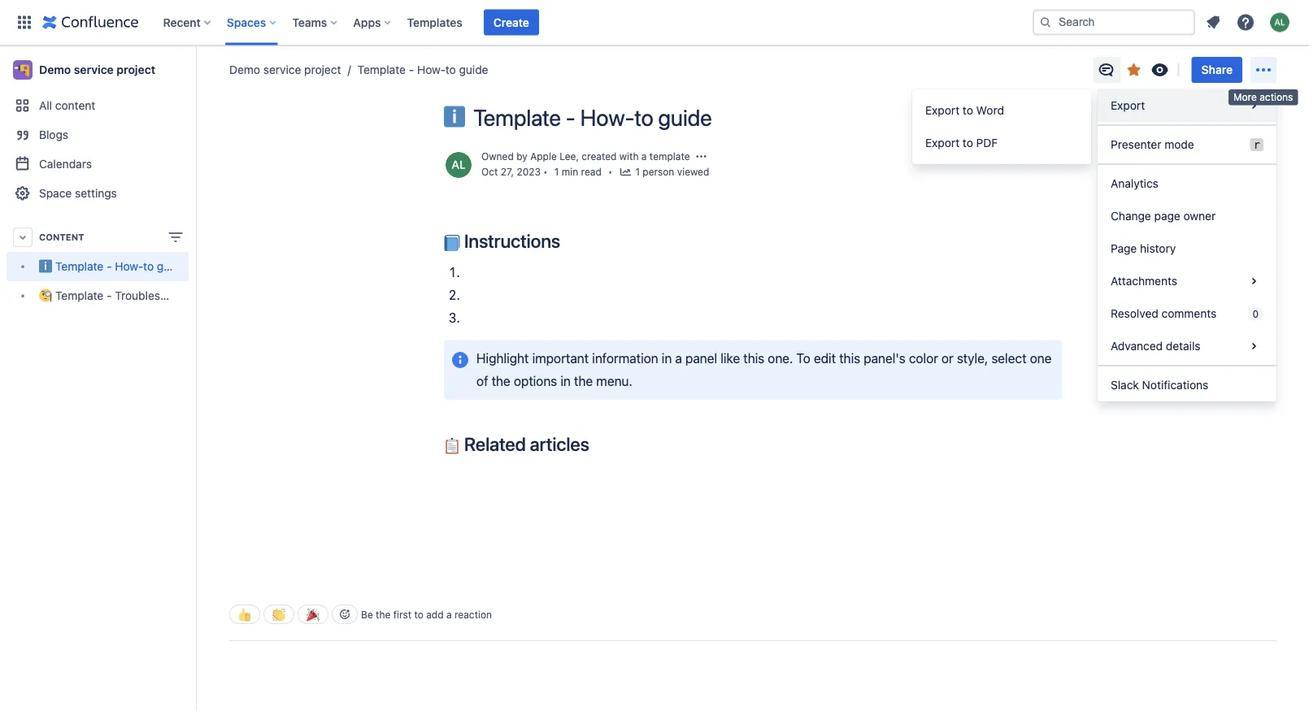 Task type: describe. For each thing, give the bounding box(es) containing it.
to
[[796, 351, 810, 366]]

select
[[991, 351, 1027, 366]]

- inside template - troubleshooting article link
[[107, 289, 112, 302]]

service inside space element
[[74, 63, 114, 76]]

all content
[[39, 99, 95, 112]]

more actions
[[1233, 91, 1293, 103]]

appswitcher icon image
[[15, 13, 34, 32]]

spaces
[[227, 15, 266, 29]]

slack notifications link
[[1098, 369, 1277, 402]]

change view image
[[166, 228, 185, 247]]

banner containing recent
[[0, 0, 1309, 46]]

apps button
[[348, 9, 397, 35]]

owned by apple lee , created with a template
[[481, 151, 690, 162]]

options
[[514, 373, 557, 389]]

to inside tree
[[143, 260, 154, 273]]

apple lee image
[[446, 152, 472, 178]]

one
[[1030, 351, 1052, 366]]

template - troubleshooting article link
[[7, 281, 236, 311]]

troubleshooting
[[115, 289, 200, 302]]

information
[[592, 351, 658, 366]]

content
[[55, 99, 95, 112]]

spaces button
[[222, 9, 282, 35]]

recent
[[163, 15, 201, 29]]

pdf
[[976, 136, 998, 150]]

blogs
[[39, 128, 68, 141]]

0 horizontal spatial demo service project link
[[7, 54, 189, 86]]

1 this from the left
[[743, 351, 764, 366]]

your profile and preferences image
[[1270, 13, 1290, 32]]

2 service from the left
[[263, 63, 301, 76]]

person
[[643, 166, 674, 178]]

copy image for related articles
[[588, 434, 607, 453]]

related articles
[[460, 433, 589, 455]]

menu containing export
[[1098, 89, 1277, 402]]

1 vertical spatial template - how-to guide
[[473, 104, 712, 131]]

of
[[476, 373, 488, 389]]

be
[[361, 609, 373, 620]]

all
[[39, 99, 52, 112]]

be the first to add a reaction
[[361, 609, 492, 620]]

by
[[516, 151, 528, 162]]

menu.
[[596, 373, 632, 389]]

export for export to pdf
[[925, 136, 960, 150]]

panel's
[[864, 351, 906, 366]]

content
[[39, 232, 84, 243]]

,
[[576, 151, 579, 162]]

export to pdf
[[925, 136, 998, 150]]

create
[[493, 15, 529, 29]]

share
[[1202, 63, 1233, 76]]

articles
[[530, 433, 589, 455]]

export to word link
[[912, 94, 1091, 127]]

resolved
[[1111, 307, 1158, 320]]

space
[[39, 187, 72, 200]]

owned
[[481, 151, 514, 162]]

more actions image
[[1254, 60, 1273, 80]]

all content link
[[7, 91, 189, 120]]

slack
[[1111, 378, 1139, 392]]

:clipboard: image
[[444, 438, 460, 454]]

read
[[581, 166, 601, 178]]

1 horizontal spatial demo service project link
[[229, 62, 341, 78]]

blogs link
[[7, 120, 189, 150]]

attachments
[[1111, 274, 1177, 288]]

history
[[1140, 242, 1176, 255]]

comments
[[1162, 307, 1217, 320]]

:clipboard: image
[[444, 438, 460, 454]]

space settings link
[[7, 179, 189, 208]]

oct 27, 2023
[[481, 166, 541, 178]]

teams button
[[287, 9, 343, 35]]

0
[[1253, 308, 1259, 320]]

presenter
[[1111, 138, 1161, 151]]

notification icon image
[[1203, 13, 1223, 32]]

color
[[909, 351, 938, 366]]

edit
[[814, 351, 836, 366]]

project inside space element
[[117, 63, 155, 76]]

copy image for instructions
[[559, 231, 578, 251]]

group containing export to word
[[912, 89, 1091, 164]]

panel
[[685, 351, 717, 366]]

- down templates link
[[409, 63, 414, 76]]

1 vertical spatial guide
[[658, 104, 712, 131]]

27,
[[501, 166, 514, 178]]

demo inside space element
[[39, 63, 71, 76]]

teams
[[292, 15, 327, 29]]

export for export to word
[[925, 104, 960, 117]]

0 vertical spatial template - how-to guide
[[357, 63, 488, 76]]

calendars link
[[7, 150, 189, 179]]

to down templates link
[[445, 63, 456, 76]]

content button
[[7, 223, 189, 252]]

template - how-to guide link inside tree
[[7, 252, 189, 281]]

details
[[1166, 339, 1201, 353]]

page history
[[1111, 242, 1176, 255]]

more
[[1233, 91, 1257, 103]]

share button
[[1192, 57, 1242, 83]]

- up lee
[[566, 104, 575, 131]]

to left add
[[414, 609, 424, 620]]

recent button
[[158, 9, 217, 35]]

article
[[203, 289, 236, 302]]

template - troubleshooting article
[[55, 289, 236, 302]]

resolved comments
[[1111, 307, 1217, 320]]

1 person viewed button
[[619, 165, 709, 181]]

comment icon image
[[1097, 60, 1116, 80]]



Task type: locate. For each thing, give the bounding box(es) containing it.
or
[[942, 351, 954, 366]]

1 down with
[[635, 166, 640, 178]]

lee
[[560, 151, 576, 162]]

confluence image
[[42, 13, 139, 32], [42, 13, 139, 32]]

panel info image
[[450, 350, 470, 370]]

template
[[357, 63, 406, 76], [473, 104, 561, 131], [55, 260, 103, 273], [55, 289, 103, 302]]

page
[[1154, 209, 1180, 223]]

:blue_book: image
[[444, 235, 460, 251], [444, 235, 460, 251]]

the right be
[[376, 609, 391, 620]]

1 horizontal spatial in
[[662, 351, 672, 366]]

in down important
[[561, 373, 571, 389]]

export up export to pdf
[[925, 104, 960, 117]]

1 demo service project from the left
[[39, 63, 155, 76]]

- left troubleshooting
[[107, 289, 112, 302]]

templates link
[[402, 9, 467, 35]]

advanced
[[1111, 339, 1163, 353]]

viewed
[[677, 166, 709, 178]]

project up all content link
[[117, 63, 155, 76]]

collapse sidebar image
[[177, 54, 213, 86]]

export button
[[1098, 89, 1277, 122]]

export inside popup button
[[1111, 99, 1145, 112]]

0 horizontal spatial in
[[561, 373, 571, 389]]

1 horizontal spatial a
[[641, 151, 647, 162]]

1 horizontal spatial copy image
[[588, 434, 607, 453]]

2 horizontal spatial guide
[[658, 104, 712, 131]]

0 horizontal spatial demo
[[39, 63, 71, 76]]

0 vertical spatial guide
[[459, 63, 488, 76]]

service up all content link
[[74, 63, 114, 76]]

:tada: image
[[307, 608, 320, 621], [307, 608, 320, 621]]

how- down templates link
[[417, 63, 445, 76]]

1 vertical spatial in
[[561, 373, 571, 389]]

template - how-to guide link down content
[[7, 252, 189, 281]]

2 1 from the left
[[635, 166, 640, 178]]

guide up template
[[658, 104, 712, 131]]

analytics link
[[1098, 167, 1277, 200]]

1 horizontal spatial project
[[304, 63, 341, 76]]

0 horizontal spatial 1
[[554, 166, 559, 178]]

0 vertical spatial in
[[662, 351, 672, 366]]

0 horizontal spatial the
[[376, 609, 391, 620]]

2 horizontal spatial the
[[574, 373, 593, 389]]

to inside export to pdf link
[[963, 136, 973, 150]]

created
[[582, 151, 617, 162]]

with
[[619, 151, 639, 162]]

demo service project link down teams
[[229, 62, 341, 78]]

1 horizontal spatial this
[[839, 351, 860, 366]]

change page owner
[[1111, 209, 1216, 223]]

project
[[117, 63, 155, 76], [304, 63, 341, 76]]

export to pdf link
[[912, 127, 1091, 159]]

:clap: image
[[272, 608, 285, 621], [272, 608, 285, 621]]

calendars
[[39, 157, 92, 171]]

menu
[[1098, 89, 1277, 402]]

guide inside tree
[[157, 260, 186, 273]]

1 demo from the left
[[39, 63, 71, 76]]

a inside highlight important information in a panel like this one. to edit this panel's color or style, select one of the options in the menu.
[[675, 351, 682, 366]]

highlight important information in a panel like this one. to edit this panel's color or style, select one of the options in the menu.
[[476, 351, 1055, 389]]

Search field
[[1033, 9, 1195, 35]]

1 1 from the left
[[554, 166, 559, 178]]

1 horizontal spatial how-
[[417, 63, 445, 76]]

export down unstar icon
[[1111, 99, 1145, 112]]

1 horizontal spatial the
[[492, 373, 510, 389]]

in
[[662, 351, 672, 366], [561, 373, 571, 389]]

create link
[[484, 9, 539, 35]]

- down content dropdown button
[[107, 260, 112, 273]]

service down teams
[[263, 63, 301, 76]]

2 demo from the left
[[229, 63, 260, 76]]

demo service project inside space element
[[39, 63, 155, 76]]

template - how-to guide down templates link
[[357, 63, 488, 76]]

unstar image
[[1124, 60, 1144, 80]]

to left pdf
[[963, 136, 973, 150]]

notifications
[[1142, 378, 1209, 392]]

mode
[[1165, 138, 1194, 151]]

help icon image
[[1236, 13, 1255, 32]]

guide down change view "image"
[[157, 260, 186, 273]]

1 min read
[[554, 166, 601, 178]]

2 vertical spatial how-
[[115, 260, 143, 273]]

apple
[[530, 151, 557, 162]]

0 horizontal spatial template - how-to guide link
[[7, 252, 189, 281]]

reaction
[[454, 609, 492, 620]]

a right add
[[446, 609, 452, 620]]

group
[[912, 89, 1091, 164]]

1 horizontal spatial service
[[263, 63, 301, 76]]

to inside export to word link
[[963, 104, 973, 117]]

search image
[[1039, 16, 1052, 29]]

owner
[[1183, 209, 1216, 223]]

a
[[641, 151, 647, 162], [675, 351, 682, 366], [446, 609, 452, 620]]

presenter mode
[[1111, 138, 1194, 151]]

page
[[1111, 242, 1137, 255]]

in left panel
[[662, 351, 672, 366]]

actions
[[1260, 91, 1293, 103]]

how- up template - troubleshooting article link
[[115, 260, 143, 273]]

a left panel
[[675, 351, 682, 366]]

to
[[445, 63, 456, 76], [963, 104, 973, 117], [635, 104, 653, 131], [963, 136, 973, 150], [143, 260, 154, 273], [414, 609, 424, 620]]

0 vertical spatial a
[[641, 151, 647, 162]]

1 vertical spatial copy image
[[588, 434, 607, 453]]

one.
[[768, 351, 793, 366]]

space settings
[[39, 187, 117, 200]]

template - how-to guide up created
[[473, 104, 712, 131]]

1 for 1 person viewed
[[635, 166, 640, 178]]

manage page ownership image
[[695, 150, 708, 163]]

first
[[393, 609, 412, 620]]

apple lee link
[[530, 151, 576, 162]]

demo up all
[[39, 63, 71, 76]]

1 vertical spatial a
[[675, 351, 682, 366]]

how- up created
[[580, 104, 635, 131]]

1 horizontal spatial 1
[[635, 166, 640, 178]]

apps
[[353, 15, 381, 29]]

1 horizontal spatial demo
[[229, 63, 260, 76]]

with a template button
[[619, 149, 690, 164]]

important
[[532, 351, 589, 366]]

2023
[[517, 166, 541, 178]]

0 horizontal spatial demo service project
[[39, 63, 155, 76]]

this right edit
[[839, 351, 860, 366]]

stop watching image
[[1150, 60, 1170, 80]]

1 horizontal spatial demo service project
[[229, 63, 341, 76]]

demo service project
[[39, 63, 155, 76], [229, 63, 341, 76]]

0 vertical spatial template - how-to guide link
[[341, 62, 488, 78]]

this right the like
[[743, 351, 764, 366]]

demo down "spaces"
[[229, 63, 260, 76]]

1 project from the left
[[117, 63, 155, 76]]

1 vertical spatial template - how-to guide link
[[7, 252, 189, 281]]

2 vertical spatial template - how-to guide
[[55, 260, 186, 273]]

the right of
[[492, 373, 510, 389]]

tree inside space element
[[7, 252, 236, 311]]

0 horizontal spatial service
[[74, 63, 114, 76]]

2 horizontal spatial a
[[675, 351, 682, 366]]

template - how-to guide link down templates link
[[341, 62, 488, 78]]

0 horizontal spatial how-
[[115, 260, 143, 273]]

1 inside button
[[635, 166, 640, 178]]

min
[[562, 166, 578, 178]]

templates
[[407, 15, 462, 29]]

0 horizontal spatial copy image
[[559, 231, 578, 251]]

the left menu.
[[574, 373, 593, 389]]

this
[[743, 351, 764, 366], [839, 351, 860, 366]]

1 horizontal spatial guide
[[459, 63, 488, 76]]

1 vertical spatial how-
[[580, 104, 635, 131]]

:information_source: image
[[444, 106, 465, 127], [444, 106, 465, 127]]

2 horizontal spatial how-
[[580, 104, 635, 131]]

r
[[1253, 138, 1260, 151]]

export for export
[[1111, 99, 1145, 112]]

highlight
[[476, 351, 529, 366]]

2 vertical spatial guide
[[157, 260, 186, 273]]

space element
[[0, 46, 236, 711]]

export down "export to word"
[[925, 136, 960, 150]]

advanced details
[[1111, 339, 1201, 353]]

1 service from the left
[[74, 63, 114, 76]]

to up with a template button
[[635, 104, 653, 131]]

demo service project up all content link
[[39, 63, 155, 76]]

2 project from the left
[[304, 63, 341, 76]]

0 horizontal spatial guide
[[157, 260, 186, 273]]

demo service project link up all content link
[[7, 54, 189, 86]]

like
[[721, 351, 740, 366]]

0 horizontal spatial this
[[743, 351, 764, 366]]

a right with
[[641, 151, 647, 162]]

tree containing template - how-to guide
[[7, 252, 236, 311]]

:thumbsup: image
[[238, 608, 251, 621], [238, 608, 251, 621]]

1 horizontal spatial template - how-to guide link
[[341, 62, 488, 78]]

1 for 1 min read
[[554, 166, 559, 178]]

0 horizontal spatial a
[[446, 609, 452, 620]]

instructions
[[460, 230, 560, 252]]

project down teams dropdown button on the top left of page
[[304, 63, 341, 76]]

banner
[[0, 0, 1309, 46]]

style,
[[957, 351, 988, 366]]

2 this from the left
[[839, 351, 860, 366]]

guide down the create link
[[459, 63, 488, 76]]

1 person viewed
[[635, 166, 709, 178]]

0 horizontal spatial project
[[117, 63, 155, 76]]

copy image
[[559, 231, 578, 251], [588, 434, 607, 453]]

add reaction image
[[338, 608, 351, 621]]

oct
[[481, 166, 498, 178]]

change
[[1111, 209, 1151, 223]]

demo
[[39, 63, 71, 76], [229, 63, 260, 76]]

demo service project down teams
[[229, 63, 341, 76]]

2 vertical spatial a
[[446, 609, 452, 620]]

template - how-to guide
[[357, 63, 488, 76], [473, 104, 712, 131], [55, 260, 186, 273]]

word
[[976, 104, 1004, 117]]

1 left min
[[554, 166, 559, 178]]

page history link
[[1098, 233, 1277, 265]]

to up "template - troubleshooting article"
[[143, 260, 154, 273]]

how- inside tree
[[115, 260, 143, 273]]

copy image down menu.
[[588, 434, 607, 453]]

copy image down min
[[559, 231, 578, 251]]

2 demo service project from the left
[[229, 63, 341, 76]]

related
[[464, 433, 526, 455]]

add
[[426, 609, 444, 620]]

template - how-to guide up template - troubleshooting article link
[[55, 260, 186, 273]]

attachments button
[[1098, 265, 1277, 298]]

advanced details button
[[1098, 330, 1277, 363]]

export to word
[[925, 104, 1004, 117]]

tree
[[7, 252, 236, 311]]

0 vertical spatial copy image
[[559, 231, 578, 251]]

template - how-to guide inside tree
[[55, 260, 186, 273]]

settings
[[75, 187, 117, 200]]

global element
[[10, 0, 1029, 45]]

0 vertical spatial how-
[[417, 63, 445, 76]]

to left word
[[963, 104, 973, 117]]



Task type: vqa. For each thing, say whether or not it's contained in the screenshot.
up
no



